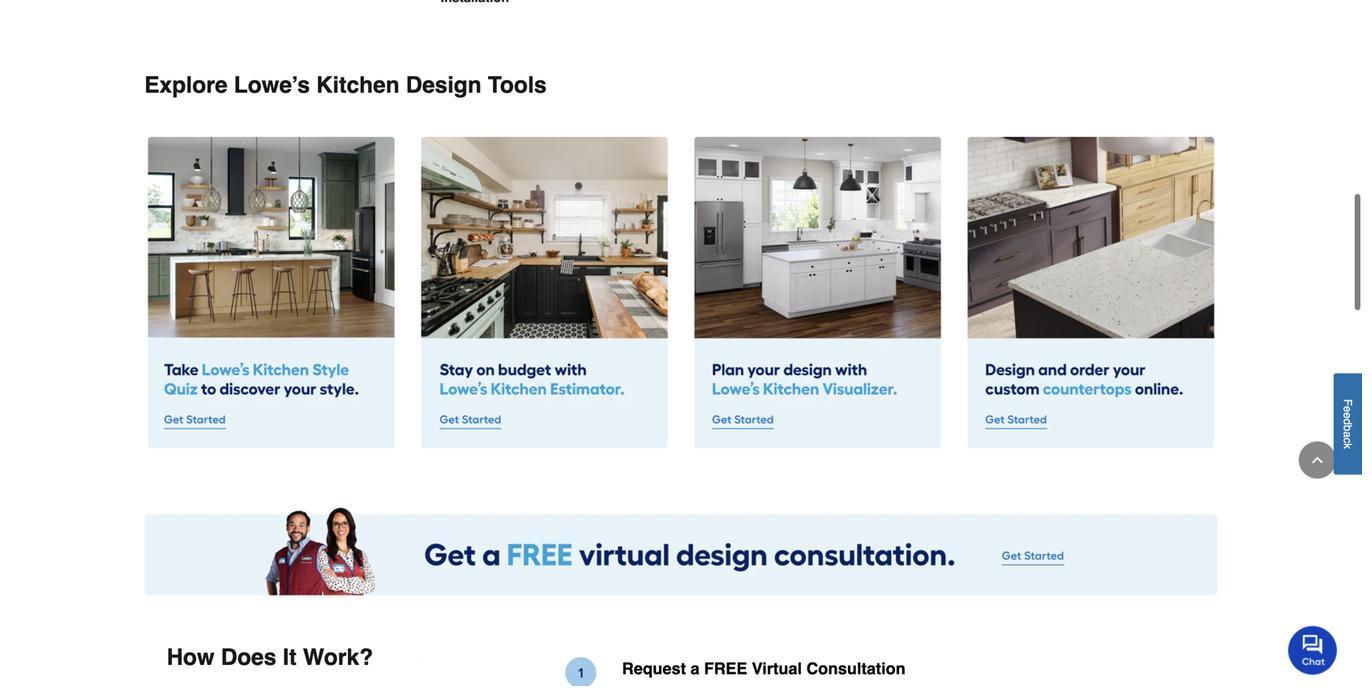 Task type: describe. For each thing, give the bounding box(es) containing it.
design and order your custom countertops online. get started. image
[[967, 136, 1215, 449]]

chevron up image
[[1310, 452, 1326, 469]]

stay on budget with lowe's kitchen estimator. get started. image
[[421, 136, 668, 449]]

chat invite button image
[[1289, 626, 1338, 676]]

it
[[283, 644, 297, 670]]

1 vertical spatial a
[[691, 659, 700, 678]]

design
[[406, 72, 482, 98]]

explore
[[144, 72, 228, 98]]

a inside "button"
[[1342, 432, 1355, 438]]

virtual
[[752, 659, 802, 678]]

how does it work?
[[167, 644, 373, 670]]

an icon of the number 1. image
[[416, 657, 596, 687]]

f e e d b a c k
[[1342, 400, 1355, 450]]

how
[[167, 644, 215, 670]]

f
[[1342, 400, 1355, 407]]

request a free virtual consultation
[[622, 659, 906, 678]]

kitchen
[[316, 72, 400, 98]]

take lowe's kitchen style quiz to discover your style. get started. image
[[148, 136, 395, 449]]

lowe's
[[234, 72, 310, 98]]

scroll to top element
[[1299, 442, 1336, 479]]



Task type: vqa. For each thing, say whether or not it's contained in the screenshot.
what
no



Task type: locate. For each thing, give the bounding box(es) containing it.
a
[[1342, 432, 1355, 438], [691, 659, 700, 678]]

2 e from the top
[[1342, 413, 1355, 419]]

a left free
[[691, 659, 700, 678]]

e up d
[[1342, 407, 1355, 413]]

0 vertical spatial a
[[1342, 432, 1355, 438]]

e up the b
[[1342, 413, 1355, 419]]

k
[[1342, 444, 1355, 450]]

consultation
[[807, 659, 906, 678]]

d
[[1342, 419, 1355, 426]]

does
[[221, 644, 276, 670]]

plan your design with lowe's kitchen visualizer. get started. image
[[694, 136, 941, 449]]

b
[[1342, 426, 1355, 432]]

free
[[704, 659, 747, 678]]

0 horizontal spatial a
[[691, 659, 700, 678]]

f e e d b a c k button
[[1334, 374, 1362, 475]]

1 horizontal spatial a
[[1342, 432, 1355, 438]]

tools
[[488, 72, 547, 98]]

explore lowe's kitchen design tools
[[144, 72, 547, 98]]

request
[[622, 659, 686, 678]]

work?
[[303, 644, 373, 670]]

1 e from the top
[[1342, 407, 1355, 413]]

a up k
[[1342, 432, 1355, 438]]

e
[[1342, 407, 1355, 413], [1342, 413, 1355, 419]]

get a free virtual design consultation. get started. image
[[144, 504, 1218, 596]]

c
[[1342, 438, 1355, 444]]



